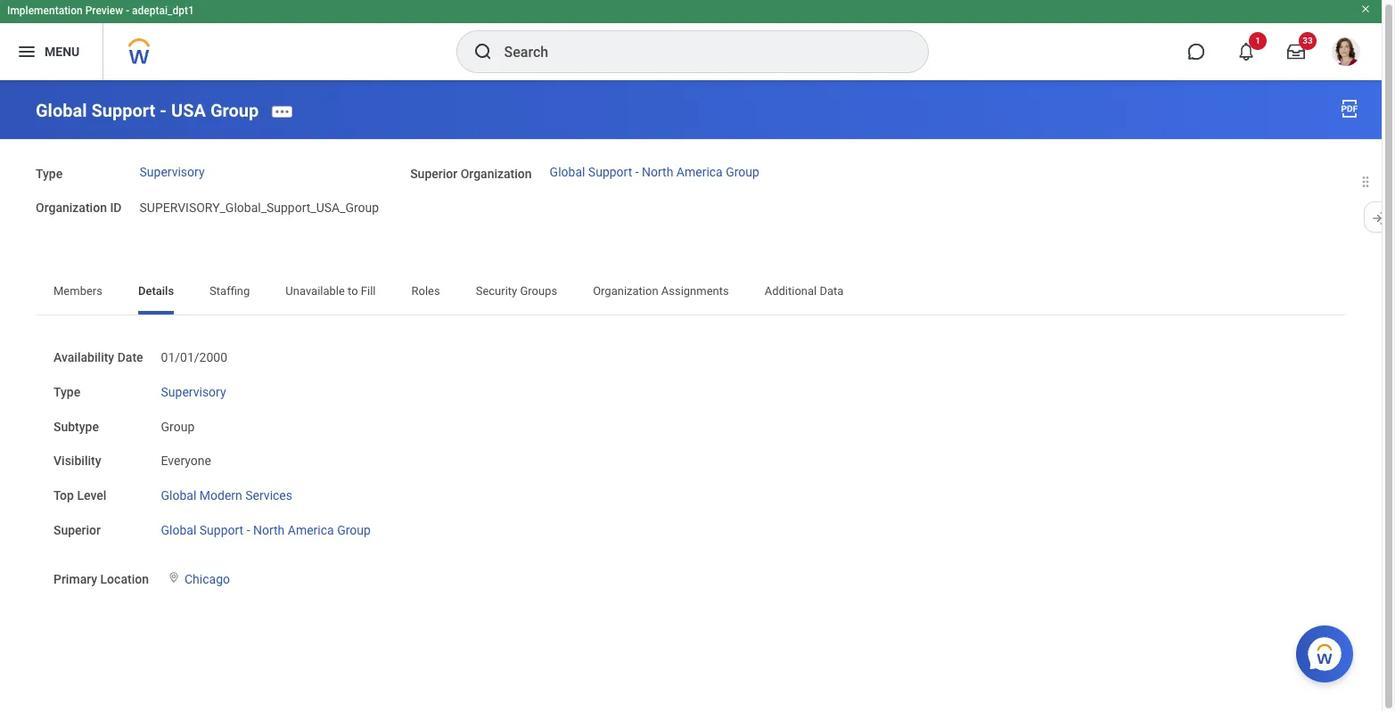 Task type: describe. For each thing, give the bounding box(es) containing it.
tab list inside 'global support - usa group' main content
[[36, 272, 1347, 315]]

01/01/2000
[[161, 351, 227, 365]]

menu button
[[0, 23, 103, 80]]

subtype
[[54, 420, 99, 434]]

usa
[[171, 100, 206, 121]]

Search Workday  search field
[[504, 32, 892, 71]]

inbox large image
[[1288, 43, 1306, 61]]

organization assignments
[[593, 285, 729, 298]]

organization for organization assignments
[[593, 285, 659, 298]]

0 vertical spatial supervisory
[[140, 165, 205, 179]]

support for superior organization
[[589, 165, 633, 179]]

availability date element
[[161, 340, 227, 367]]

security groups
[[476, 285, 558, 298]]

search image
[[472, 41, 494, 62]]

superior for superior
[[54, 524, 101, 538]]

groups
[[520, 285, 558, 298]]

roles
[[412, 285, 440, 298]]

implementation preview -   adeptai_dpt1
[[7, 4, 194, 17]]

33 button
[[1277, 32, 1317, 71]]

global modern services
[[161, 489, 293, 503]]

additional
[[765, 285, 817, 298]]

1 vertical spatial type
[[54, 385, 80, 400]]

global for top level
[[161, 489, 197, 503]]

top level
[[54, 489, 106, 503]]

0 vertical spatial supervisory link
[[140, 165, 205, 179]]

organization id
[[36, 201, 122, 215]]

profile logan mcneil image
[[1333, 37, 1361, 70]]

unavailable to fill
[[286, 285, 376, 298]]

1 horizontal spatial organization
[[461, 167, 532, 181]]

33
[[1303, 36, 1314, 45]]

details
[[138, 285, 174, 298]]

chicago link
[[185, 569, 230, 587]]

members
[[54, 285, 103, 298]]

global support - north america group for superior
[[161, 524, 371, 538]]

security
[[476, 285, 518, 298]]

support for superior
[[200, 524, 244, 538]]

america for superior organization
[[677, 165, 723, 179]]

global support - usa group main content
[[0, 80, 1383, 676]]

availability date
[[54, 351, 143, 365]]

north for superior organization
[[642, 165, 674, 179]]

group element
[[161, 416, 195, 434]]

primary
[[54, 572, 97, 587]]

everyone
[[161, 454, 211, 469]]

workday assistant region
[[1297, 619, 1361, 683]]

global for superior organization
[[550, 165, 586, 179]]

location
[[100, 572, 149, 587]]

close environment banner image
[[1361, 4, 1372, 14]]

availability
[[54, 351, 114, 365]]



Task type: locate. For each thing, give the bounding box(es) containing it.
primary location
[[54, 572, 149, 587]]

0 horizontal spatial organization
[[36, 201, 107, 215]]

-
[[126, 4, 129, 17], [160, 100, 167, 121], [636, 165, 639, 179], [247, 524, 250, 538]]

global
[[36, 100, 87, 121], [550, 165, 586, 179], [161, 489, 197, 503], [161, 524, 197, 538]]

tab list containing members
[[36, 272, 1347, 315]]

1 horizontal spatial north
[[642, 165, 674, 179]]

fill
[[361, 285, 376, 298]]

notifications large image
[[1238, 43, 1256, 61]]

menu
[[45, 44, 80, 59]]

1 vertical spatial america
[[288, 524, 334, 538]]

chicago
[[185, 572, 230, 587]]

type up organization id
[[36, 167, 63, 181]]

assignments
[[662, 285, 729, 298]]

0 vertical spatial global support - north america group
[[550, 165, 760, 179]]

preview
[[85, 4, 123, 17]]

global support - usa group link
[[36, 100, 259, 121]]

supervisory_global_support_usa_group
[[140, 201, 379, 215]]

global support - north america group
[[550, 165, 760, 179], [161, 524, 371, 538]]

menu banner
[[0, 0, 1383, 80]]

0 horizontal spatial superior
[[54, 524, 101, 538]]

2 horizontal spatial organization
[[593, 285, 659, 298]]

north
[[642, 165, 674, 179], [253, 524, 285, 538]]

global for superior
[[161, 524, 197, 538]]

additional data
[[765, 285, 844, 298]]

implementation
[[7, 4, 83, 17]]

superior for superior organization
[[410, 167, 458, 181]]

1 vertical spatial supervisory link
[[161, 382, 226, 400]]

global support - north america group for superior organization
[[550, 165, 760, 179]]

date
[[117, 351, 143, 365]]

unavailable
[[286, 285, 345, 298]]

2 vertical spatial support
[[200, 524, 244, 538]]

justify image
[[16, 41, 37, 62]]

global support - usa group
[[36, 100, 259, 121]]

modern
[[200, 489, 242, 503]]

to
[[348, 285, 358, 298]]

supervisory link down 'usa'
[[140, 165, 205, 179]]

adeptai_dpt1
[[132, 4, 194, 17]]

1 vertical spatial support
[[589, 165, 633, 179]]

data
[[820, 285, 844, 298]]

organization for organization id
[[36, 201, 107, 215]]

supervisory link down 01/01/2000
[[161, 382, 226, 400]]

- inside menu banner
[[126, 4, 129, 17]]

1 horizontal spatial global support - north america group link
[[550, 165, 760, 179]]

1 horizontal spatial superior
[[410, 167, 458, 181]]

type up subtype
[[54, 385, 80, 400]]

america
[[677, 165, 723, 179], [288, 524, 334, 538]]

america for superior
[[288, 524, 334, 538]]

0 vertical spatial type
[[36, 167, 63, 181]]

global modern services link
[[161, 485, 293, 503]]

1 vertical spatial north
[[253, 524, 285, 538]]

support
[[91, 100, 156, 121], [589, 165, 633, 179], [200, 524, 244, 538]]

group
[[210, 100, 259, 121], [726, 165, 760, 179], [161, 420, 195, 434], [337, 524, 371, 538]]

0 vertical spatial america
[[677, 165, 723, 179]]

superior organization
[[410, 167, 532, 181]]

1 vertical spatial organization
[[36, 201, 107, 215]]

global support - north america group link
[[550, 165, 760, 179], [161, 520, 371, 538]]

location image
[[167, 572, 181, 584]]

1 horizontal spatial america
[[677, 165, 723, 179]]

visibility
[[54, 454, 101, 469]]

0 horizontal spatial global support - north america group link
[[161, 520, 371, 538]]

level
[[77, 489, 106, 503]]

0 horizontal spatial global support - north america group
[[161, 524, 371, 538]]

staffing
[[210, 285, 250, 298]]

0 vertical spatial organization
[[461, 167, 532, 181]]

1 vertical spatial global support - north america group link
[[161, 520, 371, 538]]

0 vertical spatial superior
[[410, 167, 458, 181]]

tab list
[[36, 272, 1347, 315]]

0 vertical spatial north
[[642, 165, 674, 179]]

view printable version (pdf) image
[[1340, 98, 1361, 120]]

id
[[110, 201, 122, 215]]

global support - north america group link for superior organization
[[550, 165, 760, 179]]

0 horizontal spatial america
[[288, 524, 334, 538]]

1 button
[[1227, 32, 1268, 71]]

global support - north america group link for superior
[[161, 520, 371, 538]]

supervisory link
[[140, 165, 205, 179], [161, 382, 226, 400]]

0 horizontal spatial north
[[253, 524, 285, 538]]

1 horizontal spatial global support - north america group
[[550, 165, 760, 179]]

supervisory down 01/01/2000
[[161, 385, 226, 400]]

top
[[54, 489, 74, 503]]

organization inside tab list
[[593, 285, 659, 298]]

supervisory down 'usa'
[[140, 165, 205, 179]]

superior
[[410, 167, 458, 181], [54, 524, 101, 538]]

0 vertical spatial global support - north america group link
[[550, 165, 760, 179]]

everyone element
[[161, 451, 211, 469]]

1 vertical spatial global support - north america group
[[161, 524, 371, 538]]

north for superior
[[253, 524, 285, 538]]

services
[[246, 489, 293, 503]]

0 vertical spatial support
[[91, 100, 156, 121]]

supervisory
[[140, 165, 205, 179], [161, 385, 226, 400]]

0 horizontal spatial support
[[91, 100, 156, 121]]

type
[[36, 167, 63, 181], [54, 385, 80, 400]]

1 vertical spatial superior
[[54, 524, 101, 538]]

2 horizontal spatial support
[[589, 165, 633, 179]]

1 vertical spatial supervisory
[[161, 385, 226, 400]]

organization
[[461, 167, 532, 181], [36, 201, 107, 215], [593, 285, 659, 298]]

2 vertical spatial organization
[[593, 285, 659, 298]]

1
[[1256, 36, 1261, 45]]

1 horizontal spatial support
[[200, 524, 244, 538]]



Task type: vqa. For each thing, say whether or not it's contained in the screenshot.
Vice for 10/19/2023 09:53:23.736 AM
no



